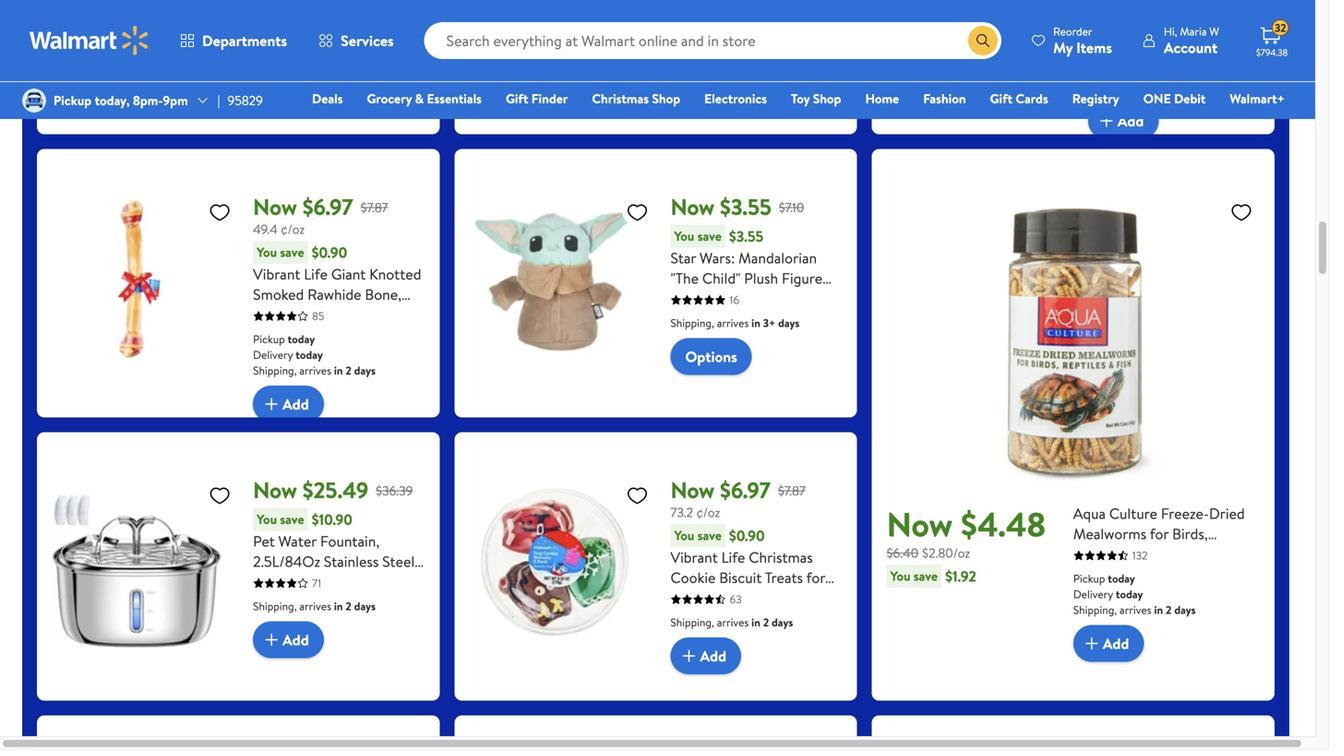 Task type: describe. For each thing, give the bounding box(es) containing it.
toy inside you save $3.55 star wars: mandalorian "the child" plush figure dog squeaker toy
[[763, 289, 785, 309]]

& inside 'aqua culture freeze-dried mealworms for birds, reptiles & fish, 1.6 oz'
[[1128, 544, 1138, 565]]

"the
[[671, 268, 699, 289]]

dry, inside now $6.97 $7.87 49.4 ¢/oz you save $0.90 vibrant life giant knotted smoked rawhide bone, holiday chew for dogs, dry, 14.1 oz
[[253, 325, 280, 345]]

holiday
[[253, 305, 301, 325]]

in left dog, on the bottom left of the page
[[334, 599, 343, 614]]

2 vertical spatial delivery
[[1073, 587, 1113, 602]]

shipping, arrives in 2 days for now $6.97
[[253, 599, 376, 614]]

you inside you save $3.55 star wars: mandalorian "the child" plush figure dog squeaker toy
[[674, 227, 695, 245]]

fashion
[[923, 90, 966, 108]]

1 vertical spatial water
[[381, 572, 419, 592]]

deals link
[[304, 89, 351, 108]]

knotted
[[369, 264, 421, 284]]

add for now $6.97 $7.87 49.4 ¢/oz you save $0.90 vibrant life giant knotted smoked rawhide bone, holiday chew for dogs, dry, 14.1 oz
[[283, 394, 309, 414]]

home
[[865, 90, 899, 108]]

blue
[[671, 0, 699, 1]]

pickup today, 8pm-9pm
[[54, 91, 188, 109]]

now $6.97 $7.87 49.4 ¢/oz you save $0.90 vibrant life giant knotted smoked rawhide bone, holiday chew for dogs, dry, 14.1 oz
[[253, 192, 421, 345]]

monitor
[[270, 613, 322, 633]]

for inside now $6.97 $7.87 73.2 ¢/oz you save $0.90 vibrant life christmas cookie biscuit treats for dogs, dry, 9.52 oz, 9 count
[[806, 568, 825, 588]]

now $3.55 $7.10
[[671, 192, 804, 223]]

1 vertical spatial options
[[685, 79, 737, 100]]

$7.10
[[779, 198, 804, 216]]

for inside you save $10.90 pet water fountain, 2.5l/84oz stainless steel automatic cat dog water fountain for cat dog, easy to monitor water level
[[312, 592, 331, 613]]

arrives down the eaters
[[1135, 79, 1166, 95]]

buffalo
[[702, 0, 749, 1]]

rice
[[742, 21, 770, 42]]

one debit link
[[1135, 89, 1214, 108]]

adult
[[729, 42, 764, 62]]

smoked
[[253, 284, 304, 305]]

reptiles
[[1073, 544, 1125, 565]]

oz inside 'aqua culture freeze-dried mealworms for birds, reptiles & fish, 1.6 oz'
[[1194, 544, 1208, 565]]

hi,
[[1164, 24, 1177, 39]]

days right 3+
[[778, 315, 800, 331]]

$10.90
[[312, 510, 353, 530]]

$6.40
[[887, 544, 919, 562]]

cat right 71
[[324, 572, 346, 592]]

life for now $6.97 $7.87 73.2 ¢/oz you save $0.90 vibrant life christmas cookie biscuit treats for dogs, dry, 9.52 oz, 9 count
[[721, 547, 745, 568]]

plush
[[744, 268, 778, 289]]

for inside tetra plecowafers 3.03 ounces, nutritionally balanced fish food for algae eaters
[[1214, 21, 1233, 42]]

$25.49
[[302, 475, 368, 506]]

eaters
[[1128, 42, 1168, 62]]

shipping, down algae
[[1088, 79, 1132, 95]]

giant
[[331, 264, 366, 284]]

add to cart image for now $6.97 $7.87 49.4 ¢/oz you save $0.90 vibrant life giant knotted smoked rawhide bone, holiday chew for dogs, dry, 14.1 oz
[[260, 393, 283, 415]]

days down the dry
[[772, 48, 793, 64]]

shipping, down 14.1
[[253, 363, 297, 379]]

shipping, down squeaker on the top of page
[[671, 315, 714, 331]]

2 vertical spatial options
[[685, 347, 737, 367]]

nutritionally
[[1144, 1, 1224, 21]]

$6.97 for now $6.97 $7.87 49.4 ¢/oz you save $0.90 vibrant life giant knotted smoked rawhide bone, holiday chew for dogs, dry, 14.1 oz
[[302, 192, 353, 223]]

you inside now $6.97 $7.87 73.2 ¢/oz you save $0.90 vibrant life christmas cookie biscuit treats for dogs, dry, 9.52 oz, 9 count
[[674, 527, 695, 545]]

2 right one
[[1181, 79, 1187, 95]]

2 down 9.52
[[763, 615, 769, 631]]

arrives down 16
[[717, 315, 749, 331]]

food inside blue buffalo life protection formula lamb and brown rice dry dog food for adult dogs, whole grain, 15 lb. bag
[[671, 42, 703, 62]]

shipping, down cookie
[[671, 615, 714, 631]]

0 vertical spatial water
[[278, 531, 317, 552]]

$0.90 for now $6.97 $7.87 73.2 ¢/oz you save $0.90 vibrant life christmas cookie biscuit treats for dogs, dry, 9.52 oz, 9 count
[[729, 526, 765, 546]]

you save $3.55 star wars: mandalorian "the child" plush figure dog squeaker toy
[[671, 226, 823, 309]]

to
[[253, 613, 267, 633]]

arrives down the 63
[[717, 615, 749, 631]]

cat left dog, on the bottom left of the page
[[335, 592, 358, 613]]

& inside grocery & essentials link
[[415, 90, 424, 108]]

days down oz, on the bottom of page
[[772, 615, 793, 631]]

walmart+
[[1230, 90, 1285, 108]]

now for now $6.97 $7.87 49.4 ¢/oz you save $0.90 vibrant life giant knotted smoked rawhide bone, holiday chew for dogs, dry, 14.1 oz
[[253, 192, 297, 223]]

$36.39
[[376, 482, 413, 500]]

you inside now $4.48 $6.40 $2.80/oz you save $1.92
[[890, 567, 911, 585]]

automatic
[[253, 572, 320, 592]]

services
[[341, 30, 394, 51]]

add down one
[[1118, 111, 1144, 131]]

gift cards link
[[982, 89, 1057, 108]]

maria
[[1180, 24, 1207, 39]]

¢/oz for now $6.97 $7.87 73.2 ¢/oz you save $0.90 vibrant life christmas cookie biscuit treats for dogs, dry, 9.52 oz, 9 count
[[696, 504, 720, 522]]

arrives down 132
[[1120, 602, 1152, 618]]

aqua culture freeze-dried mealworms for birds, reptiles & fish, 1.6 oz
[[1073, 504, 1245, 565]]

rawhide
[[308, 284, 361, 305]]

life for now $6.97 $7.87 49.4 ¢/oz you save $0.90 vibrant life giant knotted smoked rawhide bone, holiday chew for dogs, dry, 14.1 oz
[[304, 264, 328, 284]]

lb.
[[773, 62, 787, 82]]

2 left lb.
[[763, 48, 769, 64]]

0 vertical spatial add to cart image
[[1096, 110, 1118, 132]]

fountain,
[[320, 531, 380, 552]]

registry
[[1072, 90, 1119, 108]]

$6.97 for now $6.97 $7.87 73.2 ¢/oz you save $0.90 vibrant life christmas cookie biscuit treats for dogs, dry, 9.52 oz, 9 count
[[720, 475, 771, 506]]

vibrant for now $6.97 $7.87 49.4 ¢/oz you save $0.90 vibrant life giant knotted smoked rawhide bone, holiday chew for dogs, dry, 14.1 oz
[[253, 264, 300, 284]]

14.1
[[284, 325, 304, 345]]

mealworms
[[1073, 524, 1147, 544]]

protection
[[671, 1, 739, 21]]

bone,
[[365, 284, 402, 305]]

save inside now $4.48 $6.40 $2.80/oz you save $1.92
[[914, 567, 938, 585]]

dogs, inside now $6.97 $7.87 49.4 ¢/oz you save $0.90 vibrant life giant knotted smoked rawhide bone, holiday chew for dogs, dry, 14.1 oz
[[367, 305, 404, 325]]

count
[[671, 608, 710, 629]]

in left 3+
[[752, 315, 761, 331]]

pet
[[253, 531, 275, 552]]

pickup down reptiles
[[1073, 571, 1105, 587]]

0 vertical spatial $3.55
[[720, 192, 772, 223]]

shipping, arrives in 2 days for now $3.55
[[671, 615, 793, 631]]

dogs, inside blue buffalo life protection formula lamb and brown rice dry dog food for adult dogs, whole grain, 15 lb. bag
[[767, 42, 804, 62]]

fish,
[[1142, 544, 1171, 565]]

0 vertical spatial christmas
[[592, 90, 649, 108]]

you save $10.90 pet water fountain, 2.5l/84oz stainless steel automatic cat dog water fountain for cat dog, easy to monitor water level
[[253, 510, 424, 633]]

oz inside now $6.97 $7.87 49.4 ¢/oz you save $0.90 vibrant life giant knotted smoked rawhide bone, holiday chew for dogs, dry, 14.1 oz
[[308, 325, 322, 345]]

Walmart Site-Wide search field
[[424, 22, 1002, 59]]

cards
[[1016, 90, 1048, 108]]

gift finder link
[[497, 89, 576, 108]]

fashion link
[[915, 89, 974, 108]]

gift for gift cards
[[990, 90, 1013, 108]]

star
[[671, 248, 696, 268]]

shipping, down and
[[671, 48, 714, 64]]

arrives down 457
[[717, 48, 749, 64]]

$2.80/oz
[[922, 544, 970, 562]]

stainless
[[324, 552, 379, 572]]

Search search field
[[424, 22, 1002, 59]]

registry link
[[1064, 89, 1128, 108]]

85
[[312, 308, 324, 324]]

blue buffalo life protection formula lamb and brown rice dry dog food for adult dogs, whole grain, 15 lb. bag
[[671, 0, 833, 82]]

balanced
[[1088, 21, 1146, 42]]

w
[[1210, 24, 1219, 39]]

add to cart image for now $6.97 $7.87 73.2 ¢/oz you save $0.90 vibrant life christmas cookie biscuit treats for dogs, dry, 9.52 oz, 9 count
[[678, 645, 700, 667]]

49.4
[[253, 220, 278, 238]]

now for now $6.97 $7.87 73.2 ¢/oz you save $0.90 vibrant life christmas cookie biscuit treats for dogs, dry, 9.52 oz, 9 count
[[671, 475, 715, 506]]

today,
[[95, 91, 130, 109]]

pickup down balanced
[[1088, 48, 1120, 64]]

32
[[1275, 20, 1287, 36]]

food inside tetra plecowafers 3.03 ounces, nutritionally balanced fish food for algae eaters
[[1179, 21, 1211, 42]]

lamb
[[798, 1, 833, 21]]

plecowafers
[[1124, 0, 1202, 1]]

add for you save $10.90 pet water fountain, 2.5l/84oz stainless steel automatic cat dog water fountain for cat dog, easy to monitor water level
[[283, 630, 309, 650]]

now $25.49 $36.39
[[253, 475, 413, 506]]

biscuit
[[719, 568, 762, 588]]

in down rice
[[752, 48, 761, 64]]

essentials
[[427, 90, 482, 108]]

dog for blue buffalo life protection formula lamb and brown rice dry dog food for adult dogs, whole grain, 15 lb. bag
[[800, 21, 828, 42]]

in down 9.52
[[752, 615, 761, 631]]

pickup left today,
[[54, 91, 92, 109]]

birds,
[[1172, 524, 1208, 544]]

add to favorites list, pet water fountain, 2.5l/84oz stainless steel automatic cat dog water fountain for cat dog, easy to monitor water level image
[[209, 484, 231, 507]]

save inside you save $3.55 star wars: mandalorian "the child" plush figure dog squeaker toy
[[698, 227, 722, 245]]

add to favorites list, star wars: mandalorian "the child" plush figure dog squeaker toy image
[[626, 201, 648, 224]]

8pm-
[[133, 91, 163, 109]]

add button for you save $10.90 pet water fountain, 2.5l/84oz stainless steel automatic cat dog water fountain for cat dog, easy to monitor water level
[[253, 622, 324, 659]]

0 horizontal spatial add to cart image
[[260, 629, 283, 651]]

grocery
[[367, 90, 412, 108]]

248
[[1147, 25, 1166, 41]]

and
[[671, 21, 694, 42]]

for inside 'aqua culture freeze-dried mealworms for birds, reptiles & fish, 1.6 oz'
[[1150, 524, 1169, 544]]

pickup down the holiday
[[253, 331, 285, 347]]

gift cards
[[990, 90, 1048, 108]]

child"
[[702, 268, 741, 289]]



Task type: locate. For each thing, give the bounding box(es) containing it.
0 vertical spatial $7.87
[[361, 198, 388, 216]]

oz down the 85
[[308, 325, 322, 345]]

tetra plecowafers 3.03 ounces, nutritionally balanced fish food for algae eaters
[[1088, 0, 1233, 62]]

1 horizontal spatial oz
[[1194, 544, 1208, 565]]

toy shop
[[791, 90, 841, 108]]

$3.55 left $7.10
[[720, 192, 772, 223]]

toy up 3+
[[763, 289, 785, 309]]

oz,
[[771, 588, 789, 608]]

1 horizontal spatial dry,
[[711, 588, 738, 608]]

pickup today delivery today shipping, arrives in 2 days down 132
[[1073, 571, 1196, 618]]

add for now $6.97 $7.87 73.2 ¢/oz you save $0.90 vibrant life christmas cookie biscuit treats for dogs, dry, 9.52 oz, 9 count
[[700, 646, 727, 666]]

finder
[[531, 90, 568, 108]]

pickup today delivery today shipping, arrives in 2 days down the 248 on the right of the page
[[1088, 48, 1211, 95]]

add to favorites list, vibrant life christmas cookie biscuit treats for dogs, dry, 9.52 oz, 9 count image
[[626, 484, 648, 507]]

life left 'giant'
[[304, 264, 328, 284]]

2 horizontal spatial dog
[[800, 21, 828, 42]]

3.03
[[1205, 0, 1232, 1]]

shop down whole
[[652, 90, 680, 108]]

days down 1.6
[[1174, 602, 1196, 618]]

add
[[1118, 111, 1144, 131], [283, 394, 309, 414], [283, 630, 309, 650], [1103, 634, 1129, 654], [700, 646, 727, 666]]

dry, left 14.1
[[253, 325, 280, 345]]

1 vertical spatial shipping, arrives in 2 days
[[253, 599, 376, 614]]

in down account
[[1169, 79, 1178, 95]]

2 vertical spatial life
[[721, 547, 745, 568]]

1 vertical spatial delivery
[[253, 347, 293, 363]]

0 vertical spatial delivery
[[1088, 64, 1128, 79]]

$0.90 up 'giant'
[[312, 242, 347, 263]]

1 vertical spatial $7.87
[[778, 482, 806, 500]]

add down reptiles
[[1103, 634, 1129, 654]]

you inside you save $10.90 pet water fountain, 2.5l/84oz stainless steel automatic cat dog water fountain for cat dog, easy to monitor water level
[[257, 511, 277, 529]]

0 horizontal spatial shop
[[652, 90, 680, 108]]

one debit
[[1143, 90, 1206, 108]]

$7.87 inside now $6.97 $7.87 73.2 ¢/oz you save $0.90 vibrant life christmas cookie biscuit treats for dogs, dry, 9.52 oz, 9 count
[[778, 482, 806, 500]]

dog inside blue buffalo life protection formula lamb and brown rice dry dog food for adult dogs, whole grain, 15 lb. bag
[[800, 21, 828, 42]]

level
[[367, 613, 400, 633]]

1 vertical spatial vibrant
[[671, 547, 718, 568]]

days
[[772, 48, 793, 64], [1189, 79, 1211, 95], [778, 315, 800, 331], [354, 363, 376, 379], [354, 599, 376, 614], [1174, 602, 1196, 618], [772, 615, 793, 631]]

now for now $3.55 $7.10
[[671, 192, 715, 223]]

add to cart image down count
[[678, 645, 700, 667]]

christmas shop link
[[584, 89, 689, 108]]

options down search search field
[[685, 79, 737, 100]]

now inside now $6.97 $7.87 73.2 ¢/oz you save $0.90 vibrant life christmas cookie biscuit treats for dogs, dry, 9.52 oz, 9 count
[[671, 475, 715, 506]]

1 vertical spatial options link
[[671, 71, 752, 108]]

$4.48
[[961, 501, 1046, 547]]

dog inside you save $3.55 star wars: mandalorian "the child" plush figure dog squeaker toy
[[671, 289, 698, 309]]

easy
[[395, 592, 424, 613]]

2 vertical spatial pickup today delivery today shipping, arrives in 2 days
[[1073, 571, 1196, 618]]

0 horizontal spatial dry,
[[253, 325, 280, 345]]

vibrant inside now $6.97 $7.87 73.2 ¢/oz you save $0.90 vibrant life christmas cookie biscuit treats for dogs, dry, 9.52 oz, 9 count
[[671, 547, 718, 568]]

save inside now $6.97 $7.87 49.4 ¢/oz you save $0.90 vibrant life giant knotted smoked rawhide bone, holiday chew for dogs, dry, 14.1 oz
[[280, 243, 304, 261]]

0 horizontal spatial gift
[[506, 90, 528, 108]]

gift left finder on the top of the page
[[506, 90, 528, 108]]

save down '$2.80/oz'
[[914, 567, 938, 585]]

0 vertical spatial vibrant
[[253, 264, 300, 284]]

now right add to favorites list, vibrant life giant knotted smoked rawhide bone, holiday chew for dogs, dry, 14.1 oz icon
[[253, 192, 297, 223]]

now right add to favorites list, vibrant life christmas cookie biscuit treats for dogs, dry, 9.52 oz, 9 count icon
[[671, 475, 715, 506]]

dog right the dry
[[800, 21, 828, 42]]

now $4.48 $6.40 $2.80/oz you save $1.92
[[887, 501, 1046, 587]]

christmas up oz, on the bottom of page
[[749, 547, 813, 568]]

add button for now $6.97 $7.87 49.4 ¢/oz you save $0.90 vibrant life giant knotted smoked rawhide bone, holiday chew for dogs, dry, 14.1 oz
[[253, 386, 324, 423]]

departments button
[[164, 18, 303, 63]]

1 horizontal spatial vibrant
[[671, 547, 718, 568]]

vibrant up the holiday
[[253, 264, 300, 284]]

shipping, arrives in 2 days down 71
[[253, 599, 376, 614]]

for inside now $6.97 $7.87 49.4 ¢/oz you save $0.90 vibrant life giant knotted smoked rawhide bone, holiday chew for dogs, dry, 14.1 oz
[[344, 305, 363, 325]]

mandalorian
[[739, 248, 817, 268]]

my
[[1053, 37, 1073, 58]]

¢/oz inside now $6.97 $7.87 73.2 ¢/oz you save $0.90 vibrant life christmas cookie biscuit treats for dogs, dry, 9.52 oz, 9 count
[[696, 504, 720, 522]]

1 vertical spatial $3.55
[[729, 226, 764, 247]]

0 vertical spatial options link
[[238, 27, 320, 64]]

0 vertical spatial &
[[415, 90, 424, 108]]

life inside now $6.97 $7.87 49.4 ¢/oz you save $0.90 vibrant life giant knotted smoked rawhide bone, holiday chew for dogs, dry, 14.1 oz
[[304, 264, 328, 284]]

0 horizontal spatial water
[[278, 531, 317, 552]]

0 horizontal spatial dogs,
[[367, 305, 404, 325]]

$0.90 up biscuit on the bottom right
[[729, 526, 765, 546]]

$794.38
[[1256, 46, 1288, 59]]

$0.90 inside now $6.97 $7.87 73.2 ¢/oz you save $0.90 vibrant life christmas cookie biscuit treats for dogs, dry, 9.52 oz, 9 count
[[729, 526, 765, 546]]

1 gift from the left
[[506, 90, 528, 108]]

pickup today delivery today shipping, arrives in 2 days down the 85
[[253, 331, 376, 379]]

chew
[[305, 305, 341, 325]]

in down chew
[[334, 363, 343, 379]]

2 vertical spatial water
[[325, 613, 364, 633]]

options link
[[238, 27, 320, 64], [671, 71, 752, 108], [671, 338, 752, 375]]

0 vertical spatial options
[[253, 36, 305, 56]]

2 vertical spatial options link
[[671, 338, 752, 375]]

home link
[[857, 89, 908, 108]]

0 vertical spatial oz
[[308, 325, 322, 345]]

¢/oz inside now $6.97 $7.87 49.4 ¢/oz you save $0.90 vibrant life giant knotted smoked rawhide bone, holiday chew for dogs, dry, 14.1 oz
[[281, 220, 305, 238]]

1 vertical spatial dog
[[671, 289, 698, 309]]

reorder
[[1053, 24, 1093, 39]]

dry, left 9.52
[[711, 588, 738, 608]]

add button for now $6.97 $7.87 73.2 ¢/oz you save $0.90 vibrant life christmas cookie biscuit treats for dogs, dry, 9.52 oz, 9 count
[[671, 638, 741, 675]]

now $6.97 $7.87 73.2 ¢/oz you save $0.90 vibrant life christmas cookie biscuit treats for dogs, dry, 9.52 oz, 9 count
[[671, 475, 825, 629]]

options link down search search field
[[671, 71, 752, 108]]

departments
[[202, 30, 287, 51]]

oz
[[308, 325, 322, 345], [1194, 544, 1208, 565]]

steel
[[382, 552, 415, 572]]

add to cart image down reptiles
[[1081, 633, 1103, 655]]

$6.97 inside now $6.97 $7.87 49.4 ¢/oz you save $0.90 vibrant life giant knotted smoked rawhide bone, holiday chew for dogs, dry, 14.1 oz
[[302, 192, 353, 223]]

1 vertical spatial christmas
[[749, 547, 813, 568]]

1 horizontal spatial toy
[[791, 90, 810, 108]]

shipping, arrives in 2 days
[[671, 48, 793, 64], [253, 599, 376, 614], [671, 615, 793, 631]]

2 horizontal spatial life
[[752, 0, 776, 1]]

electronics
[[704, 90, 767, 108]]

73.2
[[671, 504, 693, 522]]

dry
[[773, 21, 797, 42]]

aqua
[[1073, 504, 1106, 524]]

2 vertical spatial dog
[[350, 572, 377, 592]]

1 vertical spatial dogs,
[[367, 305, 404, 325]]

2.5l/84oz
[[253, 552, 320, 572]]

1 horizontal spatial life
[[721, 547, 745, 568]]

gift
[[506, 90, 528, 108], [990, 90, 1013, 108]]

cat
[[324, 572, 346, 592], [335, 592, 358, 613]]

you inside now $6.97 $7.87 49.4 ¢/oz you save $0.90 vibrant life giant knotted smoked rawhide bone, holiday chew for dogs, dry, 14.1 oz
[[257, 243, 277, 261]]

¢/oz right 73.2
[[696, 504, 720, 522]]

$0.90 inside now $6.97 $7.87 49.4 ¢/oz you save $0.90 vibrant life giant knotted smoked rawhide bone, holiday chew for dogs, dry, 14.1 oz
[[312, 242, 347, 263]]

0 horizontal spatial dog
[[350, 572, 377, 592]]

shipping, arrives in 2 days down 457
[[671, 48, 793, 64]]

0 horizontal spatial &
[[415, 90, 424, 108]]

you up star
[[674, 227, 695, 245]]

0 horizontal spatial vibrant
[[253, 264, 300, 284]]

life up rice
[[752, 0, 776, 1]]

now up star
[[671, 192, 715, 223]]

gift left cards
[[990, 90, 1013, 108]]

fish
[[1149, 21, 1175, 42]]

0 vertical spatial dogs,
[[767, 42, 804, 62]]

freeze-
[[1161, 504, 1209, 524]]

now for now $4.48 $6.40 $2.80/oz you save $1.92
[[887, 501, 953, 547]]

formula
[[742, 1, 795, 21]]

1 horizontal spatial ¢/oz
[[696, 504, 720, 522]]

oz right 1.6
[[1194, 544, 1208, 565]]

squeaker
[[701, 289, 760, 309]]

brown
[[697, 21, 738, 42]]

9
[[793, 588, 801, 608]]

items
[[1076, 37, 1112, 58]]

add to favorites list, vibrant life giant knotted smoked rawhide bone, holiday chew for dogs, dry, 14.1 oz image
[[209, 201, 231, 224]]

bag
[[791, 62, 815, 82]]

dog left "steel"
[[350, 572, 377, 592]]

dogs, inside now $6.97 $7.87 73.2 ¢/oz you save $0.90 vibrant life christmas cookie biscuit treats for dogs, dry, 9.52 oz, 9 count
[[671, 588, 707, 608]]

life inside blue buffalo life protection formula lamb and brown rice dry dog food for adult dogs, whole grain, 15 lb. bag
[[752, 0, 776, 1]]

dog for you save $3.55 star wars: mandalorian "the child" plush figure dog squeaker toy
[[671, 289, 698, 309]]

grocery & essentials
[[367, 90, 482, 108]]

for inside blue buffalo life protection formula lamb and brown rice dry dog food for adult dogs, whole grain, 15 lb. bag
[[706, 42, 725, 62]]

shipping, down reptiles
[[1073, 602, 1117, 618]]

save inside now $6.97 $7.87 73.2 ¢/oz you save $0.90 vibrant life christmas cookie biscuit treats for dogs, dry, 9.52 oz, 9 count
[[698, 527, 722, 545]]

cookie
[[671, 568, 716, 588]]

arrives down 14.1
[[299, 363, 331, 379]]

 image
[[22, 89, 46, 113]]

9pm
[[163, 91, 188, 109]]

now up pet
[[253, 475, 297, 506]]

1 horizontal spatial dogs,
[[671, 588, 707, 608]]

you down $6.40
[[890, 567, 911, 585]]

2 left dog, on the bottom left of the page
[[346, 599, 352, 614]]

life up the 63
[[721, 547, 745, 568]]

add to favorites list, aqua culture freeze-dried mealworms for birds, reptiles & fish, 1.6 oz image
[[1230, 201, 1253, 224]]

95829
[[228, 91, 263, 109]]

gift for gift finder
[[506, 90, 528, 108]]

you down 73.2
[[674, 527, 695, 545]]

walmart+ link
[[1222, 89, 1293, 108]]

dog inside you save $10.90 pet water fountain, 2.5l/84oz stainless steel automatic cat dog water fountain for cat dog, easy to monitor water level
[[350, 572, 377, 592]]

0 horizontal spatial $0.90
[[312, 242, 347, 263]]

now inside now $4.48 $6.40 $2.80/oz you save $1.92
[[887, 501, 953, 547]]

search icon image
[[976, 33, 991, 48]]

2 vertical spatial shipping, arrives in 2 days
[[671, 615, 793, 631]]

$1.92
[[945, 566, 977, 587]]

$3.55 down now $3.55 $7.10
[[729, 226, 764, 247]]

0 horizontal spatial food
[[671, 42, 703, 62]]

$7.87 for now $6.97 $7.87 49.4 ¢/oz you save $0.90 vibrant life giant knotted smoked rawhide bone, holiday chew for dogs, dry, 14.1 oz
[[361, 198, 388, 216]]

2 horizontal spatial add to cart image
[[1081, 633, 1103, 655]]

christmas right finder on the top of the page
[[592, 90, 649, 108]]

1 horizontal spatial shop
[[813, 90, 841, 108]]

1 vertical spatial pickup today delivery today shipping, arrives in 2 days
[[253, 331, 376, 379]]

now inside now $6.97 $7.87 49.4 ¢/oz you save $0.90 vibrant life giant knotted smoked rawhide bone, holiday chew for dogs, dry, 14.1 oz
[[253, 192, 297, 223]]

add to cart image down registry link
[[1096, 110, 1118, 132]]

0 horizontal spatial $7.87
[[361, 198, 388, 216]]

add to cart image down the holiday
[[260, 393, 283, 415]]

1 horizontal spatial water
[[325, 613, 364, 633]]

shop
[[652, 90, 680, 108], [813, 90, 841, 108]]

132
[[1132, 548, 1148, 564]]

shop for christmas shop
[[652, 90, 680, 108]]

$6.97 right 73.2
[[720, 475, 771, 506]]

$7.87 for now $6.97 $7.87 73.2 ¢/oz you save $0.90 vibrant life christmas cookie biscuit treats for dogs, dry, 9.52 oz, 9 count
[[778, 482, 806, 500]]

& left fish,
[[1128, 544, 1138, 565]]

ounces,
[[1088, 1, 1141, 21]]

1 vertical spatial life
[[304, 264, 328, 284]]

shop for toy shop
[[813, 90, 841, 108]]

$6.97 inside now $6.97 $7.87 73.2 ¢/oz you save $0.90 vibrant life christmas cookie biscuit treats for dogs, dry, 9.52 oz, 9 count
[[720, 475, 771, 506]]

options link down shipping, arrives in 3+ days
[[671, 338, 752, 375]]

water up 'level'
[[381, 572, 419, 592]]

2 gift from the left
[[990, 90, 1013, 108]]

0 vertical spatial toy
[[791, 90, 810, 108]]

today
[[1123, 48, 1150, 64], [1131, 64, 1158, 79], [288, 331, 315, 347], [296, 347, 323, 363], [1108, 571, 1135, 587], [1116, 587, 1143, 602]]

you up pet
[[257, 511, 277, 529]]

walmart image
[[30, 26, 150, 55]]

save inside you save $10.90 pet water fountain, 2.5l/84oz stainless steel automatic cat dog water fountain for cat dog, easy to monitor water level
[[280, 511, 304, 529]]

dog
[[800, 21, 828, 42], [671, 289, 698, 309], [350, 572, 377, 592]]

1 vertical spatial dry,
[[711, 588, 738, 608]]

0 vertical spatial shipping, arrives in 2 days
[[671, 48, 793, 64]]

save left $10.90
[[280, 511, 304, 529]]

2 shop from the left
[[813, 90, 841, 108]]

add to cart image
[[260, 393, 283, 415], [1081, 633, 1103, 655], [678, 645, 700, 667]]

now up $1.92
[[887, 501, 953, 547]]

2 horizontal spatial water
[[381, 572, 419, 592]]

days down bone,
[[354, 363, 376, 379]]

1 vertical spatial add to cart image
[[260, 629, 283, 651]]

save up cookie
[[698, 527, 722, 545]]

1 horizontal spatial $0.90
[[729, 526, 765, 546]]

pickup
[[1088, 48, 1120, 64], [54, 91, 92, 109], [253, 331, 285, 347], [1073, 571, 1105, 587]]

0 vertical spatial $6.97
[[302, 192, 353, 223]]

christmas inside now $6.97 $7.87 73.2 ¢/oz you save $0.90 vibrant life christmas cookie biscuit treats for dogs, dry, 9.52 oz, 9 count
[[749, 547, 813, 568]]

1 horizontal spatial christmas
[[749, 547, 813, 568]]

1 horizontal spatial $7.87
[[778, 482, 806, 500]]

days down account
[[1189, 79, 1211, 95]]

pickup today delivery today shipping, arrives in 2 days
[[1088, 48, 1211, 95], [253, 331, 376, 379], [1073, 571, 1196, 618]]

1 vertical spatial ¢/oz
[[696, 504, 720, 522]]

shop down bag
[[813, 90, 841, 108]]

now for now $25.49 $36.39
[[253, 475, 297, 506]]

you
[[674, 227, 695, 245], [257, 243, 277, 261], [257, 511, 277, 529], [674, 527, 695, 545], [890, 567, 911, 585]]

dog down star
[[671, 289, 698, 309]]

1 shop from the left
[[652, 90, 680, 108]]

$6.97
[[302, 192, 353, 223], [720, 475, 771, 506]]

save up wars:
[[698, 227, 722, 245]]

0 horizontal spatial christmas
[[592, 90, 649, 108]]

0 vertical spatial $0.90
[[312, 242, 347, 263]]

dogs,
[[767, 42, 804, 62], [367, 305, 404, 325], [671, 588, 707, 608]]

options
[[253, 36, 305, 56], [685, 79, 737, 100], [685, 347, 737, 367]]

delivery down 14.1
[[253, 347, 293, 363]]

figure
[[782, 268, 823, 289]]

1 horizontal spatial food
[[1179, 21, 1211, 42]]

electronics link
[[696, 89, 775, 108]]

0 horizontal spatial add to cart image
[[260, 393, 283, 415]]

&
[[415, 90, 424, 108], [1128, 544, 1138, 565]]

add to cart image
[[1096, 110, 1118, 132], [260, 629, 283, 651]]

0 vertical spatial dog
[[800, 21, 828, 42]]

¢/oz right 49.4
[[281, 220, 305, 238]]

add down count
[[700, 646, 727, 666]]

0 horizontal spatial oz
[[308, 325, 322, 345]]

vibrant for now $6.97 $7.87 73.2 ¢/oz you save $0.90 vibrant life christmas cookie biscuit treats for dogs, dry, 9.52 oz, 9 count
[[671, 547, 718, 568]]

2 vertical spatial dogs,
[[671, 588, 707, 608]]

arrives
[[717, 48, 749, 64], [1135, 79, 1166, 95], [717, 315, 749, 331], [299, 363, 331, 379], [299, 599, 331, 614], [1120, 602, 1152, 618], [717, 615, 749, 631]]

2 down rawhide
[[346, 363, 352, 379]]

vibrant inside now $6.97 $7.87 49.4 ¢/oz you save $0.90 vibrant life giant knotted smoked rawhide bone, holiday chew for dogs, dry, 14.1 oz
[[253, 264, 300, 284]]

1 horizontal spatial add to cart image
[[1096, 110, 1118, 132]]

¢/oz for now $6.97 $7.87 49.4 ¢/oz you save $0.90 vibrant life giant knotted smoked rawhide bone, holiday chew for dogs, dry, 14.1 oz
[[281, 220, 305, 238]]

toy inside toy shop link
[[791, 90, 810, 108]]

457
[[730, 25, 748, 41]]

$3.55
[[720, 192, 772, 223], [729, 226, 764, 247]]

0 vertical spatial dry,
[[253, 325, 280, 345]]

1 horizontal spatial &
[[1128, 544, 1138, 565]]

1 vertical spatial $6.97
[[720, 475, 771, 506]]

dry, inside now $6.97 $7.87 73.2 ¢/oz you save $0.90 vibrant life christmas cookie biscuit treats for dogs, dry, 9.52 oz, 9 count
[[711, 588, 738, 608]]

0 vertical spatial life
[[752, 0, 776, 1]]

0 horizontal spatial life
[[304, 264, 328, 284]]

options link up 95829
[[238, 27, 320, 64]]

1 horizontal spatial gift
[[990, 90, 1013, 108]]

options up 95829
[[253, 36, 305, 56]]

¢/oz
[[281, 220, 305, 238], [696, 504, 720, 522]]

0 horizontal spatial toy
[[763, 289, 785, 309]]

0 vertical spatial pickup today delivery today shipping, arrives in 2 days
[[1088, 48, 1211, 95]]

life inside now $6.97 $7.87 73.2 ¢/oz you save $0.90 vibrant life christmas cookie biscuit treats for dogs, dry, 9.52 oz, 9 count
[[721, 547, 745, 568]]

save up smoked
[[280, 243, 304, 261]]

$3.55 inside you save $3.55 star wars: mandalorian "the child" plush figure dog squeaker toy
[[729, 226, 764, 247]]

1 horizontal spatial add to cart image
[[678, 645, 700, 667]]

0 horizontal spatial $6.97
[[302, 192, 353, 223]]

16
[[730, 292, 739, 308]]

algae
[[1088, 42, 1124, 62]]

water right pet
[[278, 531, 317, 552]]

christmas shop
[[592, 90, 680, 108]]

$7.87 inside now $6.97 $7.87 49.4 ¢/oz you save $0.90 vibrant life giant knotted smoked rawhide bone, holiday chew for dogs, dry, 14.1 oz
[[361, 198, 388, 216]]

in down fish,
[[1154, 602, 1163, 618]]

arrives down 71
[[299, 599, 331, 614]]

0 horizontal spatial ¢/oz
[[281, 220, 305, 238]]

63
[[730, 592, 742, 607]]

2 horizontal spatial dogs,
[[767, 42, 804, 62]]

add right to
[[283, 630, 309, 650]]

toy shop link
[[783, 89, 850, 108]]

3+
[[763, 315, 776, 331]]

1 horizontal spatial dog
[[671, 289, 698, 309]]

$6.97 right 49.4
[[302, 192, 353, 223]]

1 vertical spatial $0.90
[[729, 526, 765, 546]]

toy down bag
[[791, 90, 810, 108]]

shipping, arrives in 2 days down the 63
[[671, 615, 793, 631]]

1 vertical spatial &
[[1128, 544, 1138, 565]]

$7.87 up treats
[[778, 482, 806, 500]]

treats
[[765, 568, 803, 588]]

$0.90 for now $6.97 $7.87 49.4 ¢/oz you save $0.90 vibrant life giant knotted smoked rawhide bone, holiday chew for dogs, dry, 14.1 oz
[[312, 242, 347, 263]]

1 horizontal spatial $6.97
[[720, 475, 771, 506]]

now
[[253, 192, 297, 223], [671, 192, 715, 223], [253, 475, 297, 506], [671, 475, 715, 506], [887, 501, 953, 547]]

shipping, down automatic
[[253, 599, 297, 614]]

vibrant down 73.2
[[671, 547, 718, 568]]

days left 'easy'
[[354, 599, 376, 614]]

0 vertical spatial ¢/oz
[[281, 220, 305, 238]]

wars:
[[700, 248, 735, 268]]

culture
[[1109, 504, 1158, 524]]

1 vertical spatial oz
[[1194, 544, 1208, 565]]

& right grocery
[[415, 90, 424, 108]]

2 down fish,
[[1166, 602, 1172, 618]]

1 vertical spatial toy
[[763, 289, 785, 309]]



Task type: vqa. For each thing, say whether or not it's contained in the screenshot.
Add associated with Now $6.97 $7.87 73.2 ¢/oz You save $0.90 Vibrant Life Christmas Cookie Biscuit Treats for Dogs, Dry, 9.52 oz, 9 Count
yes



